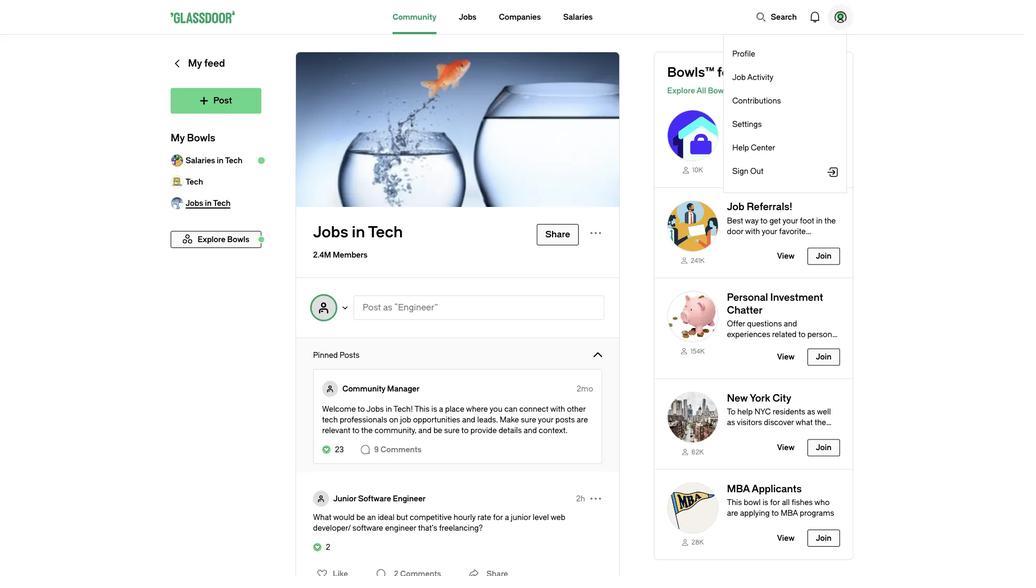 Task type: vqa. For each thing, say whether or not it's contained in the screenshot.


Task type: describe. For each thing, give the bounding box(es) containing it.
1 vertical spatial bowls
[[187, 133, 215, 144]]

a inside what would be an ideal but competitive hourly rate for a junior level web developer/ software engineer that's freelancing?
[[505, 513, 509, 522]]

mba applicants this bowl is for all fishes who are applying to mba programs
[[728, 483, 835, 518]]

who
[[815, 498, 830, 507]]

all
[[697, 86, 707, 95]]

and down where
[[462, 416, 476, 424]]

and down opportunities
[[419, 426, 432, 435]]

the work-life bowl a bowl for professionals from any industry to come together and discuss the day-to-day happenings of work-life.
[[728, 111, 833, 167]]

personal
[[808, 330, 839, 339]]

jobs for jobs
[[459, 13, 477, 21]]

9
[[374, 445, 379, 454]]

0 horizontal spatial mba
[[728, 483, 750, 495]]

explore all bowls
[[668, 86, 730, 95]]

is inside the mba applicants this bowl is for all fishes who are applying to mba programs
[[763, 498, 769, 507]]

the inside welcome to jobs in tech! this is a place where you can connect with other tech professionals on job opportunities and leads. make sure your posts are relevant to the community, and be sure to provide details and context.
[[362, 426, 373, 435]]

other
[[567, 405, 586, 414]]

discover
[[765, 418, 795, 427]]

tech
[[322, 416, 338, 424]]

for inside the work-life bowl a bowl for professionals from any industry to come together and discuss the day-to-day happenings of work-life.
[[753, 126, 763, 135]]

job activity
[[733, 73, 774, 82]]

comments
[[381, 445, 422, 454]]

28k link
[[668, 538, 719, 547]]

welcome to jobs in tech! this is a place where you can connect with other tech professionals on job opportunities and leads. make sure your posts are relevant to the community, and be sure to provide details and context.
[[322, 405, 588, 435]]

out
[[751, 167, 764, 176]]

bowls™ for you
[[668, 65, 760, 80]]

2mo
[[577, 385, 594, 393]]

and right details
[[524, 426, 537, 435]]

tech for jobs in tech
[[368, 224, 403, 242]]

to inside the work-life bowl a bowl for professionals from any industry to come together and discuss the day-to-day happenings of work-life.
[[772, 136, 779, 145]]

job for job activity
[[733, 73, 746, 82]]

nyc
[[755, 408, 771, 417]]

residents
[[773, 408, 806, 417]]

community for community manager
[[343, 385, 386, 393]]

23
[[335, 445, 344, 454]]

to inside new york city to help nyc residents as well as visitors discover what the world's most popular city has to offer!
[[832, 429, 839, 438]]

bowl inside the work-life bowl a bowl for professionals from any industry to come together and discuss the day-to-day happenings of work-life.
[[735, 126, 751, 135]]

as inside post as "engineer" button
[[383, 303, 393, 313]]

are inside the mba applicants this bowl is for all fishes who are applying to mba programs
[[728, 509, 739, 518]]

image for bowl image for the work-life bowl
[[668, 110, 719, 161]]

in inside welcome to jobs in tech! this is a place where you can connect with other tech professionals on job opportunities and leads. make sure your posts are relevant to the community, and be sure to provide details and context.
[[386, 405, 392, 414]]

finance
[[728, 341, 754, 350]]

has
[[818, 429, 830, 438]]

and down "experiences"
[[756, 341, 769, 350]]

applicants
[[752, 483, 802, 495]]

to left provide at the bottom left
[[462, 426, 469, 435]]

professionals inside welcome to jobs in tech! this is a place where you can connect with other tech professionals on job opportunities and leads. make sure your posts are relevant to the community, and be sure to provide details and context.
[[340, 416, 388, 424]]

salaries link
[[564, 0, 593, 34]]

image for bowl image for personal investment chatter
[[668, 291, 719, 342]]

related
[[773, 330, 797, 339]]

profile link
[[733, 49, 839, 59]]

sign out
[[733, 167, 764, 176]]

and up the related
[[784, 320, 798, 329]]

posts
[[556, 416, 575, 424]]

well
[[818, 408, 832, 417]]

the
[[728, 111, 746, 122]]

life.
[[800, 158, 813, 167]]

my for my bowls
[[171, 133, 185, 144]]

the inside new york city to help nyc residents as well as visitors discover what the world's most popular city has to offer!
[[815, 418, 827, 427]]

search
[[771, 13, 797, 21]]

offer!
[[728, 440, 747, 449]]

manager
[[387, 385, 420, 393]]

developer/
[[313, 524, 351, 533]]

bowl inside the mba applicants this bowl is for all fishes who are applying to mba programs
[[744, 498, 761, 507]]

and inside the work-life bowl a bowl for professionals from any industry to come together and discuss the day-to-day happenings of work-life.
[[728, 147, 741, 156]]

62k
[[692, 448, 704, 456]]

1 vertical spatial toogle identity image
[[313, 491, 329, 507]]

my feed
[[188, 58, 225, 69]]

junior
[[334, 495, 357, 503]]

but
[[397, 513, 408, 522]]

can
[[505, 405, 518, 414]]

a
[[728, 126, 733, 135]]

competitive
[[410, 513, 452, 522]]

help
[[738, 408, 753, 417]]

0 horizontal spatial sure
[[444, 426, 460, 435]]

engineer
[[385, 524, 417, 533]]

members
[[333, 251, 368, 259]]

2.4m
[[313, 251, 331, 259]]

applying
[[741, 509, 770, 518]]

companies link
[[499, 0, 541, 34]]

provide
[[471, 426, 497, 435]]

help
[[733, 143, 750, 152]]

level
[[533, 513, 549, 522]]

salaries for salaries
[[564, 13, 593, 21]]

2
[[326, 543, 331, 552]]

most
[[754, 429, 773, 438]]

programs
[[800, 509, 835, 518]]

bowls inside "link"
[[708, 86, 730, 95]]

tech!
[[394, 405, 413, 414]]

new york city to help nyc residents as well as visitors discover what the world's most popular city has to offer!
[[728, 393, 839, 449]]

world's
[[728, 429, 753, 438]]

10k
[[693, 166, 703, 174]]

to-
[[801, 147, 812, 156]]

hourly
[[454, 513, 476, 522]]

for down profile
[[718, 65, 735, 80]]

popular
[[775, 429, 802, 438]]

are inside welcome to jobs in tech! this is a place where you can connect with other tech professionals on job opportunities and leads. make sure your posts are relevant to the community, and be sure to provide details and context.
[[577, 416, 588, 424]]

explore
[[668, 86, 696, 95]]

for inside the mba applicants this bowl is for all fishes who are applying to mba programs
[[771, 498, 781, 507]]

1 vertical spatial tech
[[186, 177, 203, 186]]

settings
[[733, 120, 762, 129]]

241k
[[691, 257, 705, 264]]

software
[[358, 495, 391, 503]]

experiences
[[728, 330, 771, 339]]

jobs for jobs in tech
[[313, 224, 349, 242]]

settings link
[[733, 119, 839, 130]]

2 vertical spatial as
[[728, 418, 736, 427]]

sign
[[733, 167, 749, 176]]



Task type: locate. For each thing, give the bounding box(es) containing it.
2 horizontal spatial in
[[386, 405, 392, 414]]

tech
[[225, 156, 243, 165], [186, 177, 203, 186], [368, 224, 403, 242]]

are left applying
[[728, 509, 739, 518]]

image for bowl image for mba applicants
[[668, 483, 719, 534]]

1 vertical spatial in
[[352, 224, 365, 242]]

contributions
[[733, 96, 782, 105]]

this up applying
[[728, 498, 743, 507]]

1 horizontal spatial bowls
[[708, 86, 730, 95]]

happenings
[[728, 158, 769, 167]]

job for job referrals!
[[728, 201, 745, 213]]

bowl right a
[[735, 126, 751, 135]]

1 vertical spatial as
[[808, 408, 816, 417]]

bowls right all
[[708, 86, 730, 95]]

in up "members"
[[352, 224, 365, 242]]

4 image for bowl image from the top
[[668, 392, 719, 443]]

offer
[[728, 320, 746, 329]]

0 vertical spatial sure
[[521, 416, 537, 424]]

1 horizontal spatial be
[[434, 426, 443, 435]]

pinned
[[313, 351, 338, 360]]

toogle identity image up the what
[[313, 491, 329, 507]]

0 horizontal spatial my
[[171, 133, 185, 144]]

freelancing?
[[439, 524, 483, 533]]

is up applying
[[763, 498, 769, 507]]

the up of
[[771, 147, 783, 156]]

my left feed
[[188, 58, 202, 69]]

job
[[400, 416, 411, 424]]

community manager
[[343, 385, 420, 393]]

new
[[728, 393, 748, 404]]

2 horizontal spatial jobs
[[459, 13, 477, 21]]

opportunities
[[413, 416, 461, 424]]

place
[[445, 405, 465, 414]]

profile
[[733, 49, 756, 58]]

1 horizontal spatial in
[[352, 224, 365, 242]]

engineer
[[393, 495, 426, 503]]

from
[[814, 126, 832, 135]]

york
[[750, 393, 771, 404]]

context.
[[539, 426, 568, 435]]

to left "come"
[[772, 136, 779, 145]]

salaries
[[564, 13, 593, 21], [186, 156, 215, 165]]

0 vertical spatial mba
[[728, 483, 750, 495]]

where
[[466, 405, 488, 414]]

0 vertical spatial salaries
[[564, 13, 593, 21]]

fishes
[[792, 498, 813, 507]]

154k link
[[668, 347, 719, 356]]

professionals down welcome on the left of page
[[340, 416, 388, 424]]

2 vertical spatial tech
[[368, 224, 403, 242]]

community up welcome on the left of page
[[343, 385, 386, 393]]

to up "investments"
[[799, 330, 806, 339]]

my feed link
[[171, 52, 262, 88]]

questions
[[748, 320, 782, 329]]

this inside the mba applicants this bowl is for all fishes who are applying to mba programs
[[728, 498, 743, 507]]

bowl up applying
[[744, 498, 761, 507]]

0 vertical spatial in
[[217, 156, 224, 165]]

1 horizontal spatial tech
[[225, 156, 243, 165]]

0 vertical spatial a
[[439, 405, 444, 414]]

1 vertical spatial mba
[[781, 509, 799, 518]]

0 vertical spatial my
[[188, 58, 202, 69]]

what would be an ideal but competitive hourly rate for a junior level web developer/ software engineer that's freelancing?
[[313, 513, 566, 533]]

1 vertical spatial community
[[343, 385, 386, 393]]

all
[[782, 498, 790, 507]]

and
[[728, 147, 741, 156], [784, 320, 798, 329], [756, 341, 769, 350], [462, 416, 476, 424], [419, 426, 432, 435], [524, 426, 537, 435]]

1 horizontal spatial my
[[188, 58, 202, 69]]

jobs
[[459, 13, 477, 21], [313, 224, 349, 242], [367, 405, 384, 414]]

life
[[776, 111, 794, 122]]

image for bowl image up 241k link
[[668, 201, 719, 252]]

you
[[738, 65, 760, 80], [490, 405, 503, 414]]

my up salaries in tech link
[[171, 133, 185, 144]]

jobs left companies
[[459, 13, 477, 21]]

salaries for salaries in tech
[[186, 156, 215, 165]]

in up tech link
[[217, 156, 224, 165]]

a left junior
[[505, 513, 509, 522]]

in for jobs
[[352, 224, 365, 242]]

2h
[[577, 495, 586, 503]]

center
[[751, 143, 776, 152]]

1 vertical spatial jobs
[[313, 224, 349, 242]]

jobs down 'community manager'
[[367, 405, 384, 414]]

0 vertical spatial is
[[432, 405, 437, 414]]

the
[[771, 147, 783, 156], [815, 418, 827, 427], [362, 426, 373, 435]]

0 horizontal spatial in
[[217, 156, 224, 165]]

1 vertical spatial professionals
[[340, 416, 388, 424]]

bowls
[[708, 86, 730, 95], [187, 133, 215, 144]]

sure
[[521, 416, 537, 424], [444, 426, 460, 435]]

0 horizontal spatial tech
[[186, 177, 203, 186]]

be inside what would be an ideal but competitive hourly rate for a junior level web developer/ software engineer that's freelancing?
[[357, 513, 366, 522]]

1 horizontal spatial salaries
[[564, 13, 593, 21]]

is up opportunities
[[432, 405, 437, 414]]

to right has
[[832, 429, 839, 438]]

explore all bowls link
[[668, 84, 853, 97]]

image for bowl image up 154k 'link'
[[668, 291, 719, 342]]

is inside welcome to jobs in tech! this is a place where you can connect with other tech professionals on job opportunities and leads. make sure your posts are relevant to the community, and be sure to provide details and context.
[[432, 405, 437, 414]]

0 horizontal spatial is
[[432, 405, 437, 414]]

to inside the mba applicants this bowl is for all fishes who are applying to mba programs
[[772, 509, 779, 518]]

image for bowl image for job referrals!
[[668, 201, 719, 252]]

1 vertical spatial this
[[728, 498, 743, 507]]

0 vertical spatial you
[[738, 65, 760, 80]]

community left jobs link
[[393, 13, 437, 21]]

1 horizontal spatial sure
[[521, 416, 537, 424]]

a up opportunities
[[439, 405, 444, 414]]

are down other
[[577, 416, 588, 424]]

image for bowl image
[[668, 110, 719, 161], [668, 201, 719, 252], [668, 291, 719, 342], [668, 392, 719, 443], [668, 483, 719, 534]]

1 vertical spatial is
[[763, 498, 769, 507]]

0 horizontal spatial as
[[383, 303, 393, 313]]

the up has
[[815, 418, 827, 427]]

make
[[500, 416, 519, 424]]

toogle identity image up pinned
[[311, 295, 337, 321]]

come
[[781, 136, 801, 145]]

2h link
[[577, 494, 586, 504]]

to right welcome on the left of page
[[358, 405, 365, 414]]

10k link
[[668, 165, 719, 174]]

to inside personal investment chatter offer questions and experiences related to personal finance and investments
[[799, 330, 806, 339]]

mba down all
[[781, 509, 799, 518]]

job
[[733, 73, 746, 82], [728, 201, 745, 213]]

28k
[[692, 539, 704, 547]]

as down to
[[728, 418, 736, 427]]

in up the on
[[386, 405, 392, 414]]

0 horizontal spatial are
[[577, 416, 588, 424]]

0 horizontal spatial be
[[357, 513, 366, 522]]

job left referrals!
[[728, 201, 745, 213]]

sure down connect
[[521, 416, 537, 424]]

0 vertical spatial professionals
[[765, 126, 813, 135]]

the left community,
[[362, 426, 373, 435]]

image for bowl image up 10k link
[[668, 110, 719, 161]]

62k link
[[668, 448, 719, 457]]

investments
[[771, 341, 814, 350]]

welcome
[[322, 405, 356, 414]]

community link
[[393, 0, 437, 34]]

and down any
[[728, 147, 741, 156]]

day-
[[785, 147, 801, 156]]

5 image for bowl image from the top
[[668, 483, 719, 534]]

1 horizontal spatial community
[[393, 13, 437, 21]]

1 horizontal spatial mba
[[781, 509, 799, 518]]

ideal
[[378, 513, 395, 522]]

image for bowl image up 62k link
[[668, 392, 719, 443]]

for left all
[[771, 498, 781, 507]]

0 vertical spatial this
[[415, 405, 430, 414]]

professionals inside the work-life bowl a bowl for professionals from any industry to come together and discuss the day-to-day happenings of work-life.
[[765, 126, 813, 135]]

sign out link
[[733, 166, 827, 177]]

1 horizontal spatial as
[[728, 418, 736, 427]]

job inside 'job activity' link
[[733, 73, 746, 82]]

personal investment chatter offer questions and experiences related to personal finance and investments
[[728, 292, 839, 350]]

junior software engineer button
[[334, 494, 426, 504]]

0 vertical spatial community
[[393, 13, 437, 21]]

0 horizontal spatial the
[[362, 426, 373, 435]]

relevant
[[322, 426, 351, 435]]

would
[[333, 513, 355, 522]]

junior
[[511, 513, 531, 522]]

sure down opportunities
[[444, 426, 460, 435]]

0 horizontal spatial a
[[439, 405, 444, 414]]

to
[[728, 408, 736, 417]]

in
[[217, 156, 224, 165], [352, 224, 365, 242], [386, 405, 392, 414]]

0 vertical spatial jobs
[[459, 13, 477, 21]]

1 horizontal spatial is
[[763, 498, 769, 507]]

2.4m members
[[313, 251, 368, 259]]

pinned posts
[[313, 351, 360, 360]]

city
[[804, 429, 816, 438]]

for up industry at the right of page
[[753, 126, 763, 135]]

1 vertical spatial job
[[728, 201, 745, 213]]

1 horizontal spatial you
[[738, 65, 760, 80]]

1 image for bowl image from the top
[[668, 110, 719, 161]]

this up opportunities
[[415, 405, 430, 414]]

software
[[353, 524, 384, 533]]

0 horizontal spatial jobs
[[313, 224, 349, 242]]

day
[[812, 147, 824, 156]]

1 horizontal spatial jobs
[[367, 405, 384, 414]]

in for salaries
[[217, 156, 224, 165]]

2 vertical spatial in
[[386, 405, 392, 414]]

what
[[313, 513, 332, 522]]

you up leads.
[[490, 405, 503, 414]]

to
[[772, 136, 779, 145], [799, 330, 806, 339], [358, 405, 365, 414], [352, 426, 360, 435], [462, 426, 469, 435], [832, 429, 839, 438], [772, 509, 779, 518]]

to right relevant
[[352, 426, 360, 435]]

1 horizontal spatial the
[[771, 147, 783, 156]]

toogle identity image
[[311, 295, 337, 321], [313, 491, 329, 507]]

154k
[[691, 348, 705, 355]]

bowl
[[735, 126, 751, 135], [744, 498, 761, 507]]

1 horizontal spatial professionals
[[765, 126, 813, 135]]

work-
[[780, 158, 800, 167]]

2 horizontal spatial as
[[808, 408, 816, 417]]

of
[[771, 158, 778, 167]]

image for bowl image for new york city
[[668, 392, 719, 443]]

0 vertical spatial as
[[383, 303, 393, 313]]

0 horizontal spatial salaries
[[186, 156, 215, 165]]

0 horizontal spatial community
[[343, 385, 386, 393]]

2 vertical spatial jobs
[[367, 405, 384, 414]]

tech for salaries in tech
[[225, 156, 243, 165]]

the inside the work-life bowl a bowl for professionals from any industry to come together and discuss the day-to-day happenings of work-life.
[[771, 147, 783, 156]]

professionals up "come"
[[765, 126, 813, 135]]

0 vertical spatial bowls
[[708, 86, 730, 95]]

to right applying
[[772, 509, 779, 518]]

241k link
[[668, 256, 719, 265]]

toogle identity image
[[322, 381, 338, 397]]

connect
[[520, 405, 549, 414]]

search button
[[751, 6, 803, 28]]

9 comments
[[374, 445, 422, 454]]

jobs up 2.4m
[[313, 224, 349, 242]]

leads.
[[478, 416, 498, 424]]

job left activity
[[733, 73, 746, 82]]

my for my feed
[[188, 58, 202, 69]]

0 vertical spatial are
[[577, 416, 588, 424]]

as right post
[[383, 303, 393, 313]]

tech link
[[171, 171, 262, 193]]

my
[[188, 58, 202, 69], [171, 133, 185, 144]]

post
[[363, 303, 381, 313]]

as up what
[[808, 408, 816, 417]]

1 vertical spatial you
[[490, 405, 503, 414]]

1 vertical spatial salaries
[[186, 156, 215, 165]]

any
[[728, 136, 740, 145]]

0 horizontal spatial you
[[490, 405, 503, 414]]

a inside welcome to jobs in tech! this is a place where you can connect with other tech professionals on job opportunities and leads. make sure your posts are relevant to the community, and be sure to provide details and context.
[[439, 405, 444, 414]]

1 horizontal spatial a
[[505, 513, 509, 522]]

this inside welcome to jobs in tech! this is a place where you can connect with other tech professionals on job opportunities and leads. make sure your posts are relevant to the community, and be sure to provide details and context.
[[415, 405, 430, 414]]

0 horizontal spatial professionals
[[340, 416, 388, 424]]

bowls up salaries in tech
[[187, 133, 215, 144]]

1 vertical spatial bowl
[[744, 498, 761, 507]]

jobs inside welcome to jobs in tech! this is a place where you can connect with other tech professionals on job opportunities and leads. make sure your posts are relevant to the community, and be sure to provide details and context.
[[367, 405, 384, 414]]

chatter
[[728, 305, 763, 316]]

0 vertical spatial bowl
[[735, 126, 751, 135]]

0 vertical spatial toogle identity image
[[311, 295, 337, 321]]

for inside what would be an ideal but competitive hourly rate for a junior level web developer/ software engineer that's freelancing?
[[493, 513, 503, 522]]

2 horizontal spatial the
[[815, 418, 827, 427]]

be inside welcome to jobs in tech! this is a place where you can connect with other tech professionals on job opportunities and leads. make sure your posts are relevant to the community, and be sure to provide details and context.
[[434, 426, 443, 435]]

image for bowl image up 28k link
[[668, 483, 719, 534]]

be down opportunities
[[434, 426, 443, 435]]

you down profile
[[738, 65, 760, 80]]

3 image for bowl image from the top
[[668, 291, 719, 342]]

2 image for bowl image from the top
[[668, 201, 719, 252]]

investment
[[771, 292, 824, 303]]

1 vertical spatial my
[[171, 133, 185, 144]]

1 vertical spatial sure
[[444, 426, 460, 435]]

industry
[[742, 136, 770, 145]]

0 horizontal spatial bowls
[[187, 133, 215, 144]]

0 vertical spatial tech
[[225, 156, 243, 165]]

posts
[[340, 351, 360, 360]]

for right rate
[[493, 513, 503, 522]]

on
[[389, 416, 399, 424]]

be left the an
[[357, 513, 366, 522]]

0 vertical spatial be
[[434, 426, 443, 435]]

1 vertical spatial a
[[505, 513, 509, 522]]

1 vertical spatial are
[[728, 509, 739, 518]]

1 horizontal spatial this
[[728, 498, 743, 507]]

1 horizontal spatial are
[[728, 509, 739, 518]]

1 vertical spatial be
[[357, 513, 366, 522]]

community for community
[[393, 13, 437, 21]]

mba up applying
[[728, 483, 750, 495]]

are
[[577, 416, 588, 424], [728, 509, 739, 518]]

jobs in tech
[[313, 224, 403, 242]]

0 horizontal spatial this
[[415, 405, 430, 414]]

2 horizontal spatial tech
[[368, 224, 403, 242]]

0 vertical spatial job
[[733, 73, 746, 82]]

you inside welcome to jobs in tech! this is a place where you can connect with other tech professionals on job opportunities and leads. make sure your posts are relevant to the community, and be sure to provide details and context.
[[490, 405, 503, 414]]



